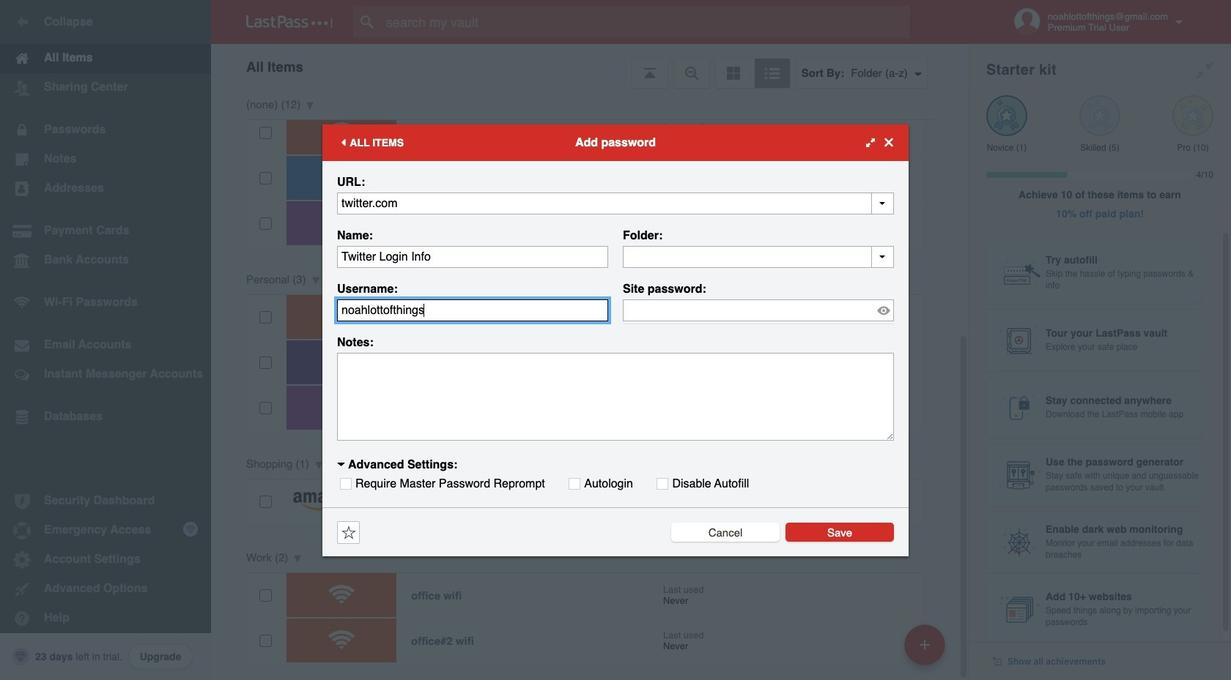 Task type: locate. For each thing, give the bounding box(es) containing it.
new item image
[[920, 640, 930, 650]]

main navigation navigation
[[0, 0, 211, 681]]

None text field
[[623, 246, 894, 268], [337, 299, 608, 321], [337, 353, 894, 441], [623, 246, 894, 268], [337, 299, 608, 321], [337, 353, 894, 441]]

None text field
[[337, 192, 894, 214], [337, 246, 608, 268], [337, 192, 894, 214], [337, 246, 608, 268]]

None password field
[[623, 299, 894, 321]]

new item navigation
[[899, 621, 954, 681]]

lastpass image
[[246, 15, 333, 29]]

dialog
[[322, 124, 909, 557]]



Task type: describe. For each thing, give the bounding box(es) containing it.
vault options navigation
[[211, 44, 969, 88]]

search my vault text field
[[353, 6, 939, 38]]

Search search field
[[353, 6, 939, 38]]



